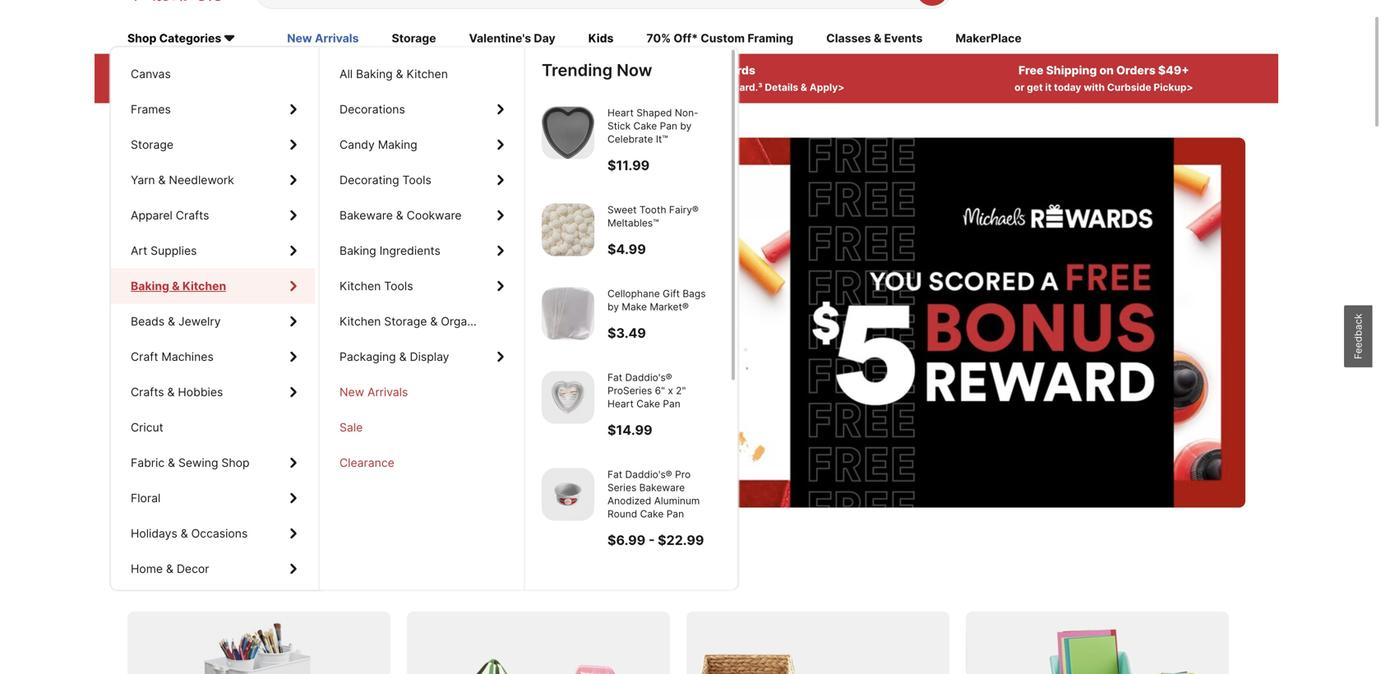 Task type: vqa. For each thing, say whether or not it's contained in the screenshot.
Seller
no



Task type: describe. For each thing, give the bounding box(es) containing it.
free
[[1019, 64, 1044, 78]]

fat daddio's® pro series bakeware anodized aluminum round cake pan
[[608, 469, 700, 520]]

makerplace link
[[956, 30, 1022, 48]]

cricut for new arrivals
[[131, 421, 163, 435]]

you for when
[[584, 82, 602, 94]]

heart inside heart shaped non- stick cake pan by celebrate it™
[[608, 107, 634, 119]]

yarn for storage
[[131, 173, 155, 187]]

free shipping on orders $49+ or get it today with curbside pickup>
[[1015, 64, 1194, 94]]

yarn & needlework link for classes & events
[[111, 162, 315, 198]]

holiday storage containers image
[[407, 612, 670, 675]]

crafts & hobbies link for shop categories
[[111, 375, 315, 410]]

floral for storage
[[131, 492, 161, 506]]

9%
[[673, 64, 691, 78]]

crafts & hobbies for classes & events
[[131, 385, 223, 399]]

beads & jewelry for new arrivals
[[131, 315, 221, 329]]

classes & events
[[827, 31, 923, 45]]

craft for storage
[[131, 350, 158, 364]]

jewelry for kids
[[178, 315, 221, 329]]

kids link
[[589, 30, 614, 48]]

shop categories link
[[128, 30, 254, 48]]

art supplies link for classes & events
[[111, 233, 315, 269]]

1 vertical spatial arrivals
[[368, 385, 408, 399]]

michaels™
[[648, 82, 698, 94]]

for for gift
[[490, 249, 544, 299]]

home & decor link for kids
[[111, 552, 315, 587]]

classes
[[827, 31, 872, 45]]

kitchen storage & organization link
[[320, 304, 522, 339]]

$3.49
[[608, 325, 646, 341]]

storage link for shop categories
[[111, 127, 315, 162]]

decorations link
[[320, 92, 522, 127]]

6"
[[655, 385, 665, 397]]

cricut link for storage
[[111, 410, 315, 445]]

save
[[128, 565, 175, 590]]

apparel crafts for 70% off* custom framing
[[131, 209, 209, 223]]

canvas link for shop categories
[[111, 56, 315, 92]]

orders
[[1117, 64, 1156, 78]]

earn 9% in rewards when you use your michaels™ credit card.³ details & apply>
[[555, 64, 845, 94]]

aluminum
[[655, 495, 700, 507]]

sale link
[[320, 410, 522, 445]]

floral link for classes & events
[[111, 481, 315, 516]]

today
[[1055, 82, 1082, 94]]

three water hyacinth baskets in white, brown and tan image
[[687, 612, 950, 675]]

beads & jewelry for classes & events
[[131, 315, 221, 329]]

all baking & kitchen
[[340, 67, 448, 81]]

crafts & hobbies link for classes & events
[[111, 375, 315, 410]]

art supplies link for valentine's day
[[111, 233, 315, 269]]

apparel crafts for classes & events
[[131, 209, 209, 223]]

you for for
[[553, 249, 622, 299]]

a
[[160, 249, 189, 299]]

categories
[[159, 31, 221, 45]]

by inside the 'cellophane gift bags by make market®'
[[608, 301, 619, 313]]

yarn & needlework for storage
[[131, 173, 234, 187]]

trending now
[[542, 60, 653, 80]]

baking & kitchen link for shop categories
[[111, 269, 315, 304]]

non-
[[675, 107, 699, 119]]

crafts & hobbies link for kids
[[111, 375, 315, 410]]

shaped
[[637, 107, 672, 119]]

heart inside fat daddio's® proseries 6" x 2" heart cake pan
[[608, 398, 634, 410]]

0 vertical spatial new arrivals
[[287, 31, 359, 45]]

all inside "20% off all regular price purchases with code daily23us. exclusions apply>"
[[228, 64, 244, 78]]

makerplace
[[956, 31, 1022, 45]]

valentine's day
[[469, 31, 556, 45]]

machines for new arrivals
[[162, 350, 214, 364]]

occasions for 70% off* custom framing
[[191, 527, 248, 541]]

machines for classes & events
[[162, 350, 214, 364]]

beads & jewelry for kids
[[131, 315, 221, 329]]

cake inside heart shaped non- stick cake pan by celebrate it™
[[634, 120, 657, 132]]

shop for storage
[[222, 456, 250, 470]]

crafts & hobbies link for storage
[[111, 375, 315, 410]]

home for kids
[[131, 562, 163, 576]]

craft machines link for 70% off* custom framing
[[111, 339, 315, 375]]

space.
[[461, 565, 525, 590]]

yarn for shop categories
[[131, 173, 155, 187]]

decorating tools link
[[320, 162, 522, 198]]

kitchen inside kitchen storage & organization link
[[340, 315, 381, 329]]

it
[[1046, 82, 1052, 94]]

apply>
[[810, 82, 845, 94]]

art for 70% off* custom framing
[[131, 244, 147, 258]]

decor for classes & events
[[177, 562, 209, 576]]

needlework for kids
[[169, 173, 234, 187]]

storage for classes & events
[[131, 138, 174, 152]]

storage
[[291, 565, 365, 590]]

all baking & kitchen link
[[320, 56, 522, 92]]

canvas for shop categories
[[131, 67, 171, 81]]

apparel crafts for new arrivals
[[131, 209, 209, 223]]

art for new arrivals
[[131, 244, 147, 258]]

0 horizontal spatial on
[[179, 565, 203, 590]]

rewards
[[706, 64, 756, 78]]

regular
[[246, 64, 290, 78]]

baking for kids
[[131, 279, 168, 293]]

1 vertical spatial new arrivals
[[340, 385, 408, 399]]

cake inside fat daddio's® pro series bakeware anodized aluminum round cake pan
[[640, 508, 664, 520]]

storage for kids
[[131, 138, 174, 152]]

art supplies for 70% off* custom framing
[[131, 244, 197, 258]]

year's
[[294, 249, 405, 299]]

beads for 70% off* custom framing
[[131, 315, 165, 329]]

crafts & hobbies for valentine's day
[[131, 385, 223, 399]]

craft machines for 70% off* custom framing
[[131, 350, 214, 364]]

home for 70% off* custom framing
[[131, 562, 163, 576]]

beads for kids
[[131, 315, 165, 329]]

off
[[208, 64, 226, 78]]

fairy®
[[670, 204, 699, 216]]

apply>
[[348, 82, 381, 94]]

kitchen tools
[[340, 279, 413, 293]]

bakeware & cookware
[[340, 209, 462, 223]]

market®
[[650, 301, 689, 313]]

frames link for shop categories
[[111, 92, 315, 127]]

canvas for valentine's day
[[131, 67, 171, 81]]

by inside heart shaped non- stick cake pan by celebrate it™
[[681, 120, 692, 132]]

canvas for new arrivals
[[131, 67, 171, 81]]

fabric & sewing shop for shop categories
[[131, 456, 250, 470]]

apparel for classes & events
[[131, 209, 173, 223]]

holidays & occasions link for new arrivals
[[111, 516, 315, 552]]

$11.99
[[608, 158, 650, 174]]

kitchen tools link
[[320, 269, 522, 304]]

yarn for classes & events
[[131, 173, 155, 187]]

off*
[[674, 31, 698, 45]]

yarn & needlework for 70% off* custom framing
[[131, 173, 234, 187]]

pro
[[675, 469, 691, 481]]

beads for classes & events
[[131, 315, 165, 329]]

colorful plastic storage bins image
[[967, 612, 1230, 675]]

supplies for new arrivals
[[151, 244, 197, 258]]

candy making link
[[320, 127, 522, 162]]

crafts & hobbies for kids
[[131, 385, 223, 399]]

2 vertical spatial new
[[340, 385, 364, 399]]

the
[[350, 310, 379, 335]]

baking ingredients link
[[320, 233, 522, 269]]

with inside free shipping on orders $49+ or get it today with curbside pickup>
[[1084, 82, 1106, 94]]

apparel crafts for valentine's day
[[131, 209, 209, 223]]

baking ingredients
[[340, 244, 441, 258]]

round
[[608, 508, 638, 520]]

bakeware inside fat daddio's® pro series bakeware anodized aluminum round cake pan
[[640, 482, 685, 494]]

frames link for 70% off* custom framing
[[111, 92, 315, 127]]

save on creative storage for every space.
[[128, 565, 525, 590]]

card.³
[[732, 82, 763, 94]]

fabric & sewing shop link for kids
[[111, 445, 315, 481]]

beads for valentine's day
[[131, 315, 165, 329]]

framing
[[748, 31, 794, 45]]

0 horizontal spatial new
[[199, 249, 285, 299]]

baking & kitchen for kids
[[131, 279, 223, 293]]

bakeware & cookware link
[[320, 198, 522, 233]]

of
[[326, 310, 345, 335]]

for for storage
[[370, 565, 397, 590]]

meltables™
[[608, 217, 659, 229]]

craft for 70% off* custom framing
[[131, 350, 158, 364]]

holidays & occasions link for valentine's day
[[111, 516, 315, 552]]

cookware
[[407, 209, 462, 223]]

your
[[160, 310, 203, 335]]

art supplies link for kids
[[111, 233, 315, 269]]

supplies for 70% off* custom framing
[[151, 244, 197, 258]]

kids
[[589, 31, 614, 45]]

valentine's
[[469, 31, 532, 45]]

yarn & needlework for new arrivals
[[131, 173, 234, 187]]

craft for classes & events
[[131, 350, 158, 364]]

your
[[624, 82, 646, 94]]

bags
[[683, 288, 706, 300]]

decor for valentine's day
[[177, 562, 209, 576]]

trending
[[542, 60, 613, 80]]

details
[[765, 82, 799, 94]]

yarn & needlework link for kids
[[111, 162, 315, 198]]

here,
[[449, 310, 497, 335]]

first
[[208, 310, 245, 335]]

baking for new arrivals
[[131, 279, 168, 293]]

fat daddio's® proseries 6" x 2" heart cake pan
[[608, 372, 686, 410]]

baking & kitchen link for new arrivals
[[111, 269, 315, 304]]

tools for kitchen tools
[[384, 279, 413, 293]]

cricut for kids
[[131, 421, 163, 435]]

kitchen inside kitchen tools link
[[340, 279, 381, 293]]

home & decor link for new arrivals
[[111, 552, 315, 587]]

0 vertical spatial new arrivals link
[[287, 30, 359, 48]]

celebrate
[[608, 133, 654, 145]]

fabric & sewing shop for 70% off* custom framing
[[131, 456, 250, 470]]

x
[[668, 385, 674, 397]]

beads & jewelry link for 70% off* custom framing
[[111, 304, 315, 339]]

when
[[555, 82, 582, 94]]

item undefined image for $14.99
[[542, 371, 595, 424]]

it's
[[542, 310, 568, 335]]

& inside earn 9% in rewards when you use your michaels™ credit card.³ details & apply>
[[801, 82, 808, 94]]

creative
[[208, 565, 287, 590]]

frames for valentine's day
[[131, 102, 171, 116]]

sweet
[[608, 204, 637, 216]]

floral link for shop categories
[[111, 481, 315, 516]]

sewing for kids
[[178, 456, 218, 470]]



Task type: locate. For each thing, give the bounding box(es) containing it.
$6.99
[[608, 533, 646, 549]]

0 vertical spatial tools
[[403, 173, 432, 187]]

2 with from the left
[[1084, 82, 1106, 94]]

0 vertical spatial daddio's®
[[626, 372, 673, 384]]

holidays for storage
[[131, 527, 178, 541]]

1 vertical spatial on
[[179, 565, 203, 590]]

kitchen storage & organization
[[340, 315, 510, 329]]

year
[[384, 310, 425, 335]]

art supplies link
[[111, 233, 315, 269], [111, 233, 315, 269], [111, 233, 315, 269], [111, 233, 315, 269], [111, 233, 315, 269], [111, 233, 315, 269], [111, 233, 315, 269], [111, 233, 315, 269]]

baking for valentine's day
[[131, 279, 168, 293]]

making
[[378, 138, 418, 152]]

1 horizontal spatial new
[[287, 31, 312, 45]]

craft machines
[[131, 350, 214, 364], [131, 350, 214, 364], [131, 350, 214, 364], [131, 350, 214, 364], [131, 350, 214, 364], [131, 350, 214, 364], [131, 350, 214, 364], [131, 350, 214, 364]]

daddio's® inside fat daddio's® proseries 6" x 2" heart cake pan
[[626, 372, 673, 384]]

0 vertical spatial on
[[1100, 64, 1115, 78]]

0 vertical spatial cake
[[634, 120, 657, 132]]

you down the trending now
[[584, 82, 602, 94]]

bakeware up aluminum
[[640, 482, 685, 494]]

1 vertical spatial cake
[[637, 398, 661, 410]]

cake down shaped at left top
[[634, 120, 657, 132]]

reward
[[250, 310, 321, 335]]

item undefined image left proseries
[[542, 371, 595, 424]]

decorating tools
[[340, 173, 432, 187]]

new up the "price"
[[287, 31, 312, 45]]

pan inside fat daddio's® proseries 6" x 2" heart cake pan
[[663, 398, 681, 410]]

exclusions
[[293, 82, 346, 94]]

new arrivals link
[[287, 30, 359, 48], [320, 375, 522, 410]]

decor for kids
[[177, 562, 209, 576]]

fat up series at the left
[[608, 469, 623, 481]]

baking & kitchen link for 70% off* custom framing
[[111, 269, 315, 304]]

5 item undefined image from the top
[[542, 468, 595, 521]]

home & decor
[[131, 562, 209, 576], [131, 562, 209, 576], [131, 562, 209, 576], [131, 562, 209, 576], [131, 562, 209, 576], [131, 562, 209, 576], [131, 562, 209, 576], [131, 562, 209, 576]]

apparel crafts for storage
[[131, 209, 209, 223]]

frames for new arrivals
[[131, 102, 171, 116]]

1 item undefined image from the top
[[542, 107, 595, 159]]

item undefined image left series at the left
[[542, 468, 595, 521]]

hobbies for classes & events
[[178, 385, 223, 399]]

crafts
[[176, 209, 209, 223], [176, 209, 209, 223], [176, 209, 209, 223], [176, 209, 209, 223], [176, 209, 209, 223], [176, 209, 209, 223], [176, 209, 209, 223], [176, 209, 209, 223], [131, 385, 164, 399], [131, 385, 164, 399], [131, 385, 164, 399], [131, 385, 164, 399], [131, 385, 164, 399], [131, 385, 164, 399], [131, 385, 164, 399], [131, 385, 164, 399]]

decor for storage
[[177, 562, 209, 576]]

holidays for new arrivals
[[131, 527, 178, 541]]

sewing for valentine's day
[[178, 456, 218, 470]]

1 horizontal spatial bakeware
[[640, 482, 685, 494]]

0 vertical spatial pan
[[660, 120, 678, 132]]

1 vertical spatial you
[[553, 249, 622, 299]]

bakeware
[[340, 209, 393, 223], [640, 482, 685, 494]]

kitchen inside all baking & kitchen link
[[407, 67, 448, 81]]

1 vertical spatial heart
[[608, 398, 634, 410]]

on right save
[[179, 565, 203, 590]]

1 vertical spatial bakeware
[[640, 482, 685, 494]]

70% off* custom framing
[[647, 31, 794, 45]]

fabric & sewing shop link
[[111, 445, 315, 481], [111, 445, 315, 481], [111, 445, 315, 481], [111, 445, 315, 481], [111, 445, 315, 481], [111, 445, 315, 481], [111, 445, 315, 481], [111, 445, 315, 481]]

2"
[[676, 385, 686, 397]]

frames link
[[111, 92, 315, 127], [111, 92, 315, 127], [111, 92, 315, 127], [111, 92, 315, 127], [111, 92, 315, 127], [111, 92, 315, 127], [111, 92, 315, 127], [111, 92, 315, 127]]

arrivals down packaging & display
[[368, 385, 408, 399]]

1 horizontal spatial by
[[681, 120, 692, 132]]

valentine's day link
[[469, 30, 556, 48]]

beads for shop categories
[[131, 315, 165, 329]]

clearance
[[340, 456, 395, 470]]

item undefined image for $4.99
[[542, 204, 595, 256]]

frames
[[131, 102, 171, 116], [131, 102, 171, 116], [131, 102, 171, 116], [131, 102, 171, 116], [131, 102, 171, 116], [131, 102, 171, 116], [131, 102, 171, 116], [131, 102, 171, 116]]

daddio's® inside fat daddio's® pro series bakeware anodized aluminum round cake pan
[[626, 469, 673, 481]]

sweet tooth fairy® meltables™
[[608, 204, 699, 229]]

$49+
[[1159, 64, 1190, 78]]

holidays
[[131, 527, 178, 541], [131, 527, 178, 541], [131, 527, 178, 541], [131, 527, 178, 541], [131, 527, 178, 541], [131, 527, 178, 541], [131, 527, 178, 541], [131, 527, 178, 541]]

0 vertical spatial arrivals
[[315, 31, 359, 45]]

storage link for new arrivals
[[111, 127, 315, 162]]

yarn for new arrivals
[[131, 173, 155, 187]]

fabric & sewing shop link for new arrivals
[[111, 445, 315, 481]]

0 horizontal spatial all
[[228, 64, 244, 78]]

storage for valentine's day
[[131, 138, 174, 152]]

craft machines for classes & events
[[131, 350, 214, 364]]

classes & events link
[[827, 30, 923, 48]]

$6.99 - $22.99
[[608, 533, 705, 549]]

cake down 6"
[[637, 398, 661, 410]]

with inside "20% off all regular price purchases with code daily23us. exclusions apply>"
[[184, 82, 205, 94]]

2 daddio's® from the top
[[626, 469, 673, 481]]

new arrivals
[[287, 31, 359, 45], [340, 385, 408, 399]]

fabric for kids
[[131, 456, 165, 470]]

1 daddio's® from the top
[[626, 372, 673, 384]]

art for shop categories
[[131, 244, 147, 258]]

fat inside fat daddio's® proseries 6" x 2" heart cake pan
[[608, 372, 623, 384]]

frames for 70% off* custom framing
[[131, 102, 171, 116]]

cricut link
[[111, 410, 315, 445], [111, 410, 315, 445], [111, 410, 315, 445], [111, 410, 315, 445], [111, 410, 315, 445], [111, 410, 315, 445], [111, 410, 315, 445], [111, 410, 315, 445]]

1 horizontal spatial arrivals
[[368, 385, 408, 399]]

2 vertical spatial cake
[[640, 508, 664, 520]]

art
[[131, 244, 147, 258], [131, 244, 147, 258], [131, 244, 147, 258], [131, 244, 147, 258], [131, 244, 147, 258], [131, 244, 147, 258], [131, 244, 147, 258], [131, 244, 147, 258]]

apparel crafts
[[131, 209, 209, 223], [131, 209, 209, 223], [131, 209, 209, 223], [131, 209, 209, 223], [131, 209, 209, 223], [131, 209, 209, 223], [131, 209, 209, 223], [131, 209, 209, 223]]

for
[[490, 249, 544, 299], [370, 565, 397, 590]]

0 vertical spatial for
[[490, 249, 544, 299]]

tools down candy making link
[[403, 173, 432, 187]]

2 item undefined image from the top
[[542, 204, 595, 256]]

yarn & needlework for valentine's day
[[131, 173, 234, 187]]

floral for classes & events
[[131, 492, 161, 506]]

1 horizontal spatial all
[[340, 67, 353, 81]]

0 vertical spatial bakeware
[[340, 209, 393, 223]]

display
[[410, 350, 450, 364]]

anodized
[[608, 495, 652, 507]]

floral link
[[111, 481, 315, 516], [111, 481, 315, 516], [111, 481, 315, 516], [111, 481, 315, 516], [111, 481, 315, 516], [111, 481, 315, 516], [111, 481, 315, 516], [111, 481, 315, 516]]

cricut link for 70% off* custom framing
[[111, 410, 315, 445]]

now
[[617, 60, 653, 80]]

item undefined image for $6.99 - $22.99
[[542, 468, 595, 521]]

3 item undefined image from the top
[[542, 287, 595, 340]]

home & decor link for storage
[[111, 552, 315, 587]]

for left every on the left bottom of the page
[[370, 565, 397, 590]]

craft machines link for storage
[[111, 339, 315, 375]]

all up apply>
[[340, 67, 353, 81]]

on up curbside
[[1100, 64, 1115, 78]]

canvas link for classes & events
[[111, 56, 315, 92]]

apparel for storage
[[131, 209, 173, 223]]

2 heart from the top
[[608, 398, 634, 410]]

pan down x
[[663, 398, 681, 410]]

curbside
[[1108, 82, 1152, 94]]

holidays & occasions link
[[111, 516, 315, 552], [111, 516, 315, 552], [111, 516, 315, 552], [111, 516, 315, 552], [111, 516, 315, 552], [111, 516, 315, 552], [111, 516, 315, 552], [111, 516, 315, 552]]

supplies for valentine's day
[[151, 244, 197, 258]]

with down 20%
[[184, 82, 205, 94]]

heart up 'stick'
[[608, 107, 634, 119]]

baking & kitchen for classes & events
[[131, 279, 223, 293]]

earn
[[644, 64, 670, 78]]

fat up proseries
[[608, 372, 623, 384]]

shop for kids
[[222, 456, 250, 470]]

and
[[502, 310, 537, 335]]

on
[[1100, 64, 1115, 78], [179, 565, 203, 590]]

frames link for classes & events
[[111, 92, 315, 127]]

you
[[584, 82, 602, 94], [553, 249, 622, 299]]

floral for kids
[[131, 492, 161, 506]]

20%
[[180, 64, 205, 78]]

pan
[[660, 120, 678, 132], [663, 398, 681, 410], [667, 508, 684, 520]]

apparel crafts link for new arrivals
[[111, 198, 315, 233]]

new arrivals link down display
[[320, 375, 522, 410]]

crafts & hobbies link for new arrivals
[[111, 375, 315, 410]]

yarn for kids
[[131, 173, 155, 187]]

on inside free shipping on orders $49+ or get it today with curbside pickup>
[[1100, 64, 1115, 78]]

canvas
[[131, 67, 171, 81], [131, 67, 171, 81], [131, 67, 171, 81], [131, 67, 171, 81], [131, 67, 171, 81], [131, 67, 171, 81], [131, 67, 171, 81], [131, 67, 171, 81]]

new up sale at left bottom
[[340, 385, 364, 399]]

2 horizontal spatial new
[[340, 385, 364, 399]]

item undefined image down when
[[542, 107, 595, 159]]

series
[[608, 482, 637, 494]]

make
[[622, 301, 647, 313]]

cricut link for shop categories
[[111, 410, 315, 445]]

item undefined image
[[542, 107, 595, 159], [542, 204, 595, 256], [542, 287, 595, 340], [542, 371, 595, 424], [542, 468, 595, 521]]

1 vertical spatial pan
[[663, 398, 681, 410]]

new up first
[[199, 249, 285, 299]]

fabric & sewing shop for kids
[[131, 456, 250, 470]]

in
[[693, 64, 704, 78]]

art supplies link for new arrivals
[[111, 233, 315, 269]]

pan up it™
[[660, 120, 678, 132]]

machines for storage
[[162, 350, 214, 364]]

new arrivals up the "price"
[[287, 31, 359, 45]]

floral link for valentine's day
[[111, 481, 315, 516]]

tools down baking ingredients
[[384, 279, 413, 293]]

needlework for new arrivals
[[169, 173, 234, 187]]

cellophane
[[608, 288, 660, 300]]

cake down anodized
[[640, 508, 664, 520]]

home for classes & events
[[131, 562, 163, 576]]

4 item undefined image from the top
[[542, 371, 595, 424]]

new arrivals link up the "price"
[[287, 30, 359, 48]]

custom
[[701, 31, 745, 45]]

holidays & occasions link for kids
[[111, 516, 315, 552]]

0 vertical spatial fat
[[608, 372, 623, 384]]

canvas link for new arrivals
[[111, 56, 315, 92]]

fabric & sewing shop link for shop categories
[[111, 445, 315, 481]]

0 vertical spatial by
[[681, 120, 692, 132]]

baking & kitchen for storage
[[131, 279, 223, 293]]

1 fat from the top
[[608, 372, 623, 384]]

daddio's® up 6"
[[626, 372, 673, 384]]

yarn for 70% off* custom framing
[[131, 173, 155, 187]]

0 horizontal spatial for
[[370, 565, 397, 590]]

kitchen
[[407, 67, 448, 81], [181, 279, 223, 293], [181, 279, 223, 293], [181, 279, 223, 293], [181, 279, 223, 293], [181, 279, 223, 293], [181, 279, 223, 293], [181, 279, 223, 293], [182, 279, 226, 293], [340, 279, 381, 293], [340, 315, 381, 329]]

cake inside fat daddio's® proseries 6" x 2" heart cake pan
[[637, 398, 661, 410]]

storage for storage
[[131, 138, 174, 152]]

0 vertical spatial new
[[287, 31, 312, 45]]

craft machines link
[[111, 339, 315, 375], [111, 339, 315, 375], [111, 339, 315, 375], [111, 339, 315, 375], [111, 339, 315, 375], [111, 339, 315, 375], [111, 339, 315, 375], [111, 339, 315, 375]]

beads & jewelry for storage
[[131, 315, 221, 329]]

home & decor link for classes & events
[[111, 552, 315, 587]]

white rolling cart with art supplies image
[[128, 612, 391, 675]]

you inside earn 9% in rewards when you use your michaels™ credit card.³ details & apply>
[[584, 82, 602, 94]]

you scored a free $5 bonus reward image
[[128, 138, 1246, 508]]

1 vertical spatial fat
[[608, 469, 623, 481]]

baking & kitchen for valentine's day
[[131, 279, 223, 293]]

craft for kids
[[131, 350, 158, 364]]

all
[[228, 64, 244, 78], [340, 67, 353, 81]]

fat
[[608, 372, 623, 384], [608, 469, 623, 481]]

yarn & needlework for kids
[[131, 173, 234, 187]]

1 vertical spatial for
[[370, 565, 397, 590]]

0 horizontal spatial arrivals
[[315, 31, 359, 45]]

craft machines link for new arrivals
[[111, 339, 315, 375]]

baking for storage
[[131, 279, 168, 293]]

pan inside fat daddio's® pro series bakeware anodized aluminum round cake pan
[[667, 508, 684, 520]]

bakeware down decorating
[[340, 209, 393, 223]]

shop for classes & events
[[222, 456, 250, 470]]

or
[[1015, 82, 1025, 94]]

cellophane gift bags by make market®
[[608, 288, 706, 313]]

item undefined image left sweet
[[542, 204, 595, 256]]

$14.99
[[608, 422, 653, 438]]

1 vertical spatial by
[[608, 301, 619, 313]]

fabric & sewing shop link for storage
[[111, 445, 315, 481]]

all right 'off'
[[228, 64, 244, 78]]

shop categories
[[128, 31, 221, 45]]

packaging & display
[[340, 350, 450, 364]]

candy
[[340, 138, 375, 152]]

art for classes & events
[[131, 244, 147, 258]]

fabric
[[131, 456, 165, 470], [131, 456, 165, 470], [131, 456, 165, 470], [131, 456, 165, 470], [131, 456, 165, 470], [131, 456, 165, 470], [131, 456, 165, 470], [131, 456, 165, 470]]

needlework for 70% off* custom framing
[[169, 173, 234, 187]]

2 vertical spatial pan
[[667, 508, 684, 520]]

home & decor for storage
[[131, 562, 209, 576]]

baking & kitchen link
[[111, 269, 315, 304], [111, 269, 315, 304], [111, 269, 315, 304], [111, 269, 315, 304], [111, 269, 315, 304], [111, 269, 315, 304], [111, 269, 315, 304], [111, 269, 315, 304]]

0 horizontal spatial bakeware
[[340, 209, 393, 223]]

arrivals up purchases
[[315, 31, 359, 45]]

0 horizontal spatial with
[[184, 82, 205, 94]]

craft machines link for kids
[[111, 339, 315, 375]]

canvas link for valentine's day
[[111, 56, 315, 92]]

code
[[207, 82, 231, 94]]

crafts & hobbies for new arrivals
[[131, 385, 223, 399]]

daddio's® up series at the left
[[626, 469, 673, 481]]

1 vertical spatial new arrivals link
[[320, 375, 522, 410]]

1 horizontal spatial for
[[490, 249, 544, 299]]

0 vertical spatial you
[[584, 82, 602, 94]]

0 horizontal spatial by
[[608, 301, 619, 313]]

canvas link for 70% off* custom framing
[[111, 56, 315, 92]]

proseries
[[608, 385, 653, 397]]

yarn & needlework
[[131, 173, 234, 187], [131, 173, 234, 187], [131, 173, 234, 187], [131, 173, 234, 187], [131, 173, 234, 187], [131, 173, 234, 187], [131, 173, 234, 187], [131, 173, 234, 187]]

heart down proseries
[[608, 398, 634, 410]]

art supplies for classes & events
[[131, 244, 197, 258]]

new arrivals down packaging
[[340, 385, 408, 399]]

fabric for new arrivals
[[131, 456, 165, 470]]

yarn & needlework for classes & events
[[131, 173, 234, 187]]

2 fat from the top
[[608, 469, 623, 481]]

craft machines link for classes & events
[[111, 339, 315, 375]]

price
[[293, 64, 322, 78]]

1 heart from the top
[[608, 107, 634, 119]]

jewelry for 70% off* custom framing
[[178, 315, 221, 329]]

a new year's gift for you
[[160, 249, 622, 299]]

floral for shop categories
[[131, 492, 161, 506]]

1 vertical spatial new
[[199, 249, 285, 299]]

1 horizontal spatial on
[[1100, 64, 1115, 78]]

decor for shop categories
[[177, 562, 209, 576]]

packaging & display link
[[320, 339, 522, 375]]

jewelry for new arrivals
[[178, 315, 221, 329]]

cricut link for valentine's day
[[111, 410, 315, 445]]

item undefined image right the and
[[542, 287, 595, 340]]

1 with from the left
[[184, 82, 205, 94]]

organization
[[441, 315, 510, 329]]

20% off all regular price purchases with code daily23us. exclusions apply>
[[180, 64, 385, 94]]

by down non-
[[681, 120, 692, 132]]

hobbies for kids
[[178, 385, 223, 399]]

1 horizontal spatial with
[[1084, 82, 1106, 94]]

for up the and
[[490, 249, 544, 299]]

machines for kids
[[162, 350, 214, 364]]

use
[[604, 82, 622, 94]]

with right today on the top
[[1084, 82, 1106, 94]]

beads & jewelry link for valentine's day
[[111, 304, 315, 339]]

machines for valentine's day
[[162, 350, 214, 364]]

pan down aluminum
[[667, 508, 684, 520]]

0 vertical spatial heart
[[608, 107, 634, 119]]

you up free. at the left top
[[553, 249, 622, 299]]

item undefined image for $3.49
[[542, 287, 595, 340]]

yarn & needlework link for shop categories
[[111, 162, 315, 198]]

beads & jewelry
[[131, 315, 221, 329], [131, 315, 221, 329], [131, 315, 221, 329], [131, 315, 221, 329], [131, 315, 221, 329], [131, 315, 221, 329], [131, 315, 221, 329], [131, 315, 221, 329]]

cricut link for classes & events
[[111, 410, 315, 445]]

1 vertical spatial daddio's®
[[626, 469, 673, 481]]

new
[[287, 31, 312, 45], [199, 249, 285, 299], [340, 385, 364, 399]]

sale
[[340, 421, 363, 435]]

shop
[[128, 31, 157, 45], [222, 456, 250, 470], [222, 456, 250, 470], [222, 456, 250, 470], [222, 456, 250, 470], [222, 456, 250, 470], [222, 456, 250, 470], [222, 456, 250, 470], [222, 456, 250, 470]]

cricut link for new arrivals
[[111, 410, 315, 445]]

crafts & hobbies link for 70% off* custom framing
[[111, 375, 315, 410]]

apparel for valentine's day
[[131, 209, 173, 223]]

1 vertical spatial tools
[[384, 279, 413, 293]]

fabric for storage
[[131, 456, 165, 470]]

70%
[[647, 31, 671, 45]]

decor for new arrivals
[[177, 562, 209, 576]]

packaging
[[340, 350, 396, 364]]

hobbies for storage
[[178, 385, 223, 399]]

fat inside fat daddio's® pro series bakeware anodized aluminum round cake pan
[[608, 469, 623, 481]]

daddio's® for $6.99 - $22.99
[[626, 469, 673, 481]]

by left make at the top left of the page
[[608, 301, 619, 313]]

art for valentine's day
[[131, 244, 147, 258]]

apparel crafts link for storage
[[111, 198, 315, 233]]

jewelry for shop categories
[[178, 315, 221, 329]]

pan inside heart shaped non- stick cake pan by celebrate it™
[[660, 120, 678, 132]]

sewing
[[178, 456, 218, 470], [178, 456, 218, 470], [178, 456, 218, 470], [178, 456, 218, 470], [178, 456, 218, 470], [178, 456, 218, 470], [178, 456, 218, 470], [178, 456, 218, 470]]



